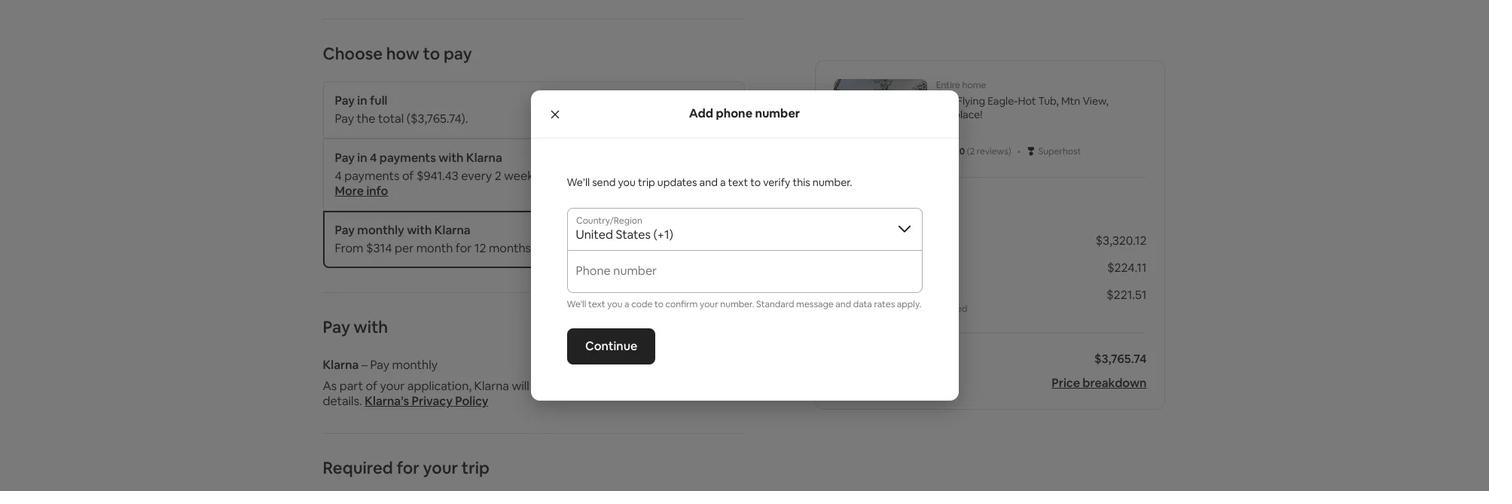 Task type: describe. For each thing, give the bounding box(es) containing it.
entire home the flying eagle-hot tub, mtn view, fireplace!
[[937, 79, 1109, 121]]

states
[[616, 227, 651, 243]]

(
[[967, 145, 970, 158]]

•
[[1018, 143, 1021, 159]]

part
[[340, 378, 363, 394]]

verify inside phone number dialog
[[764, 176, 791, 189]]

in for full
[[357, 93, 367, 109]]

interest-
[[611, 168, 659, 184]]

2 inside pay in 4 payments with klarna 4 payments of $941.43 every 2 weeks for 6 weeks. interest-free. more info
[[495, 168, 502, 184]]

the
[[357, 111, 376, 127]]

send
[[592, 176, 616, 189]]

$3,320.12
[[1096, 233, 1147, 249]]

pay right –
[[370, 357, 390, 373]]

per
[[395, 240, 414, 256]]

$221.51
[[1107, 287, 1147, 303]]

code
[[632, 298, 653, 310]]

weeks.
[[571, 168, 609, 184]]

for inside pay in 4 payments with klarna 4 payments of $941.43 every 2 weeks for 6 weeks. interest-free. more info
[[542, 168, 558, 184]]

we'll text you a code to confirm your number. standard message and data rates apply.
[[567, 298, 922, 310]]

$224.11
[[1108, 260, 1147, 276]]

with inside pay monthly with klarna from $314 per month for 12 months. interest may apply. more info
[[407, 222, 432, 238]]

0 horizontal spatial with
[[354, 317, 388, 338]]

)
[[1009, 145, 1012, 158]]

updates
[[658, 176, 698, 189]]

klarna's privacy policy link
[[365, 393, 489, 409]]

(+1)
[[654, 227, 674, 243]]

trip for you
[[638, 176, 655, 189]]

assistance services fee included
[[834, 303, 968, 315]]

5.00 ( 2 reviews )
[[947, 145, 1012, 158]]

pay for pay with
[[323, 317, 350, 338]]

home
[[963, 79, 987, 91]]

every
[[461, 168, 492, 184]]

united states (+1) element
[[567, 208, 923, 250]]

12
[[475, 240, 486, 256]]

included
[[932, 303, 968, 315]]

pay with
[[323, 317, 388, 338]]

trip for your
[[462, 457, 490, 479]]

we'll send you trip updates and a text to verify this number.
[[567, 176, 853, 189]]

fee
[[917, 303, 930, 315]]

united
[[576, 227, 613, 243]]

policy
[[455, 393, 489, 409]]

rates
[[874, 298, 895, 310]]

the
[[937, 94, 955, 108]]

number
[[755, 106, 800, 122]]

as
[[323, 378, 337, 394]]

your
[[834, 195, 870, 216]]

month
[[417, 240, 453, 256]]

united states (+1) button
[[567, 208, 923, 250]]

your down "continue" button
[[566, 378, 591, 394]]

1 vertical spatial payments
[[345, 168, 400, 184]]

from
[[335, 240, 364, 256]]

how
[[386, 43, 420, 64]]

price breakdown button
[[1052, 375, 1147, 391]]

price
[[1052, 375, 1081, 391]]

$941.43
[[417, 168, 459, 184]]

phone
[[716, 106, 753, 122]]

klarna's privacy policy
[[365, 393, 489, 409]]

your down klarna – pay monthly on the bottom of page
[[380, 378, 405, 394]]

application,
[[408, 378, 472, 394]]

klarna – pay monthly
[[323, 357, 438, 373]]

0 vertical spatial a
[[720, 176, 726, 189]]

2 vertical spatial to
[[655, 298, 664, 310]]

6
[[561, 168, 568, 184]]

payment
[[686, 378, 736, 394]]

phone number dialog
[[531, 90, 959, 401]]

info inside pay monthly with klarna from $314 per month for 12 months. interest may apply. more info
[[675, 240, 697, 256]]

message
[[797, 298, 834, 310]]

1 horizontal spatial total
[[873, 195, 910, 216]]

choose how to pay
[[323, 43, 472, 64]]

pay
[[444, 43, 472, 64]]

1 vertical spatial to
[[751, 176, 761, 189]]

your inside phone number dialog
[[700, 298, 719, 310]]

breakdown
[[1083, 375, 1147, 391]]

hot
[[1018, 94, 1037, 108]]

pay for pay monthly with klarna from $314 per month for 12 months. interest may apply. more info
[[335, 222, 355, 238]]

choose
[[323, 43, 383, 64]]

verify inside as part of your application, klarna will verify your info and request payment details.
[[532, 378, 563, 394]]

may
[[582, 240, 606, 256]]

travel
[[834, 287, 867, 303]]

entire
[[937, 79, 961, 91]]

price breakdown
[[1052, 375, 1147, 391]]

details.
[[323, 393, 362, 409]]

0 vertical spatial 2
[[970, 145, 975, 158]]

total inside pay in full pay the total ($3,765.74).
[[378, 111, 404, 127]]

pay monthly with klarna from $314 per month for 12 months. interest may apply. more info
[[335, 222, 697, 256]]

required
[[323, 457, 393, 479]]

required for your trip
[[323, 457, 490, 479]]

0 vertical spatial number.
[[813, 176, 853, 189]]

more inside pay in 4 payments with klarna 4 payments of $941.43 every 2 weeks for 6 weeks. interest-free. more info
[[335, 183, 364, 199]]

weeks
[[504, 168, 540, 184]]

travel insurance
[[834, 287, 923, 303]]

+1 telephone field
[[593, 270, 914, 285]]

united states (+1)
[[576, 227, 674, 243]]

you for send
[[618, 176, 636, 189]]

superhost
[[1039, 145, 1082, 158]]

in for 4
[[357, 150, 367, 166]]



Task type: locate. For each thing, give the bounding box(es) containing it.
info inside as part of your application, klarna will verify your info and request payment details.
[[593, 378, 614, 394]]

insurance
[[870, 287, 923, 303]]

reviews
[[977, 145, 1009, 158]]

1 horizontal spatial text
[[728, 176, 748, 189]]

0 vertical spatial monthly
[[357, 222, 404, 238]]

1 vertical spatial of
[[366, 378, 378, 394]]

data
[[854, 298, 873, 310]]

0 vertical spatial to
[[423, 43, 440, 64]]

flying
[[957, 94, 986, 108]]

payments down the the
[[345, 168, 400, 184]]

0 horizontal spatial a
[[625, 298, 630, 310]]

of
[[402, 168, 414, 184], [366, 378, 378, 394]]

of inside as part of your application, klarna will verify your info and request payment details.
[[366, 378, 378, 394]]

we'll
[[567, 176, 590, 189]]

1 horizontal spatial apply.
[[897, 298, 922, 310]]

to left pay
[[423, 43, 440, 64]]

klarna inside pay in 4 payments with klarna 4 payments of $941.43 every 2 weeks for 6 weeks. interest-free. more info
[[466, 150, 503, 166]]

1 horizontal spatial trip
[[638, 176, 655, 189]]

to right code
[[655, 298, 664, 310]]

will
[[512, 378, 530, 394]]

1 vertical spatial in
[[357, 150, 367, 166]]

with up per
[[407, 222, 432, 238]]

and
[[700, 176, 718, 189], [836, 298, 852, 310], [617, 378, 638, 394]]

1 vertical spatial and
[[836, 298, 852, 310]]

request
[[641, 378, 684, 394]]

more info button up from
[[335, 183, 388, 199]]

2 horizontal spatial and
[[836, 298, 852, 310]]

0 horizontal spatial 4
[[335, 168, 342, 184]]

info up the $314
[[367, 183, 388, 199]]

text up united states (+1) popup button
[[728, 176, 748, 189]]

for
[[542, 168, 558, 184], [456, 240, 472, 256], [397, 457, 420, 479]]

fireplace!
[[937, 108, 983, 121]]

0 vertical spatial and
[[700, 176, 718, 189]]

0 vertical spatial total
[[378, 111, 404, 127]]

–
[[362, 357, 368, 373]]

for right required
[[397, 457, 420, 479]]

1 horizontal spatial of
[[402, 168, 414, 184]]

more up code
[[644, 240, 673, 256]]

verify left this
[[764, 176, 791, 189]]

pay left the the
[[335, 111, 354, 127]]

with up –
[[354, 317, 388, 338]]

full
[[370, 93, 388, 109]]

continue
[[585, 338, 637, 354]]

0 vertical spatial you
[[618, 176, 636, 189]]

number. down +1 "telephone field"
[[721, 298, 755, 310]]

1 vertical spatial text
[[589, 298, 606, 310]]

and inside as part of your application, klarna will verify your info and request payment details.
[[617, 378, 638, 394]]

of right "part"
[[366, 378, 378, 394]]

1 vertical spatial info
[[675, 240, 697, 256]]

and left request
[[617, 378, 638, 394]]

1 horizontal spatial for
[[456, 240, 472, 256]]

5.00
[[947, 145, 965, 158]]

payments up $941.43
[[380, 150, 436, 166]]

klarna up month on the left
[[435, 222, 471, 238]]

None radio
[[716, 93, 733, 110]]

pay up klarna – pay monthly on the bottom of page
[[323, 317, 350, 338]]

1 vertical spatial a
[[625, 298, 630, 310]]

0 horizontal spatial to
[[423, 43, 440, 64]]

more
[[335, 183, 364, 199], [644, 240, 673, 256]]

apply. inside pay monthly with klarna from $314 per month for 12 months. interest may apply. more info
[[608, 240, 641, 256]]

pay inside pay monthly with klarna from $314 per month for 12 months. interest may apply. more info
[[335, 222, 355, 238]]

months.
[[489, 240, 534, 256]]

2
[[970, 145, 975, 158], [495, 168, 502, 184]]

2 right every
[[495, 168, 502, 184]]

with
[[439, 150, 464, 166], [407, 222, 432, 238], [354, 317, 388, 338]]

number.
[[813, 176, 853, 189], [721, 298, 755, 310]]

verify right will
[[532, 378, 563, 394]]

1 vertical spatial more
[[644, 240, 673, 256]]

add
[[689, 106, 714, 122]]

apply. right may
[[608, 240, 641, 256]]

with inside pay in 4 payments with klarna 4 payments of $941.43 every 2 weeks for 6 weeks. interest-free. more info
[[439, 150, 464, 166]]

for left '6'
[[542, 168, 558, 184]]

1 vertical spatial monthly
[[392, 357, 438, 373]]

more info button for pay in 4 payments with klarna 4 payments of $941.43 every 2 weeks for 6 weeks. interest-free. more info
[[335, 183, 388, 199]]

0 horizontal spatial total
[[378, 111, 404, 127]]

pay inside pay in 4 payments with klarna 4 payments of $941.43 every 2 weeks for 6 weeks. interest-free. more info
[[335, 150, 355, 166]]

0 vertical spatial in
[[357, 93, 367, 109]]

2 vertical spatial info
[[593, 378, 614, 394]]

total down 'full'
[[378, 111, 404, 127]]

0 vertical spatial trip
[[638, 176, 655, 189]]

of left $941.43
[[402, 168, 414, 184]]

1 vertical spatial with
[[407, 222, 432, 238]]

0 vertical spatial with
[[439, 150, 464, 166]]

0 horizontal spatial apply.
[[608, 240, 641, 256]]

services
[[881, 303, 915, 315]]

and left data
[[836, 298, 852, 310]]

apply. right rates
[[897, 298, 922, 310]]

1 horizontal spatial more info button
[[644, 240, 697, 256]]

tub,
[[1039, 94, 1059, 108]]

more info button up confirm
[[644, 240, 697, 256]]

standard
[[757, 298, 795, 310]]

continue button
[[567, 329, 656, 365]]

0 vertical spatial info
[[367, 183, 388, 199]]

text right we'll
[[589, 298, 606, 310]]

to
[[423, 43, 440, 64], [751, 176, 761, 189], [655, 298, 664, 310]]

interest
[[537, 240, 580, 256]]

privacy
[[412, 393, 453, 409]]

1 vertical spatial more info button
[[644, 240, 697, 256]]

0 horizontal spatial number.
[[721, 298, 755, 310]]

None radio
[[716, 151, 733, 167], [716, 223, 733, 240], [716, 151, 733, 167], [716, 223, 733, 240]]

0 vertical spatial verify
[[764, 176, 791, 189]]

1 horizontal spatial 2
[[970, 145, 975, 158]]

a right updates
[[720, 176, 726, 189]]

1 horizontal spatial 4
[[370, 150, 377, 166]]

in
[[357, 93, 367, 109], [357, 150, 367, 166]]

1 horizontal spatial to
[[655, 298, 664, 310]]

0 vertical spatial for
[[542, 168, 558, 184]]

0 vertical spatial more
[[335, 183, 364, 199]]

0 vertical spatial apply.
[[608, 240, 641, 256]]

0 horizontal spatial trip
[[462, 457, 490, 479]]

number. up your
[[813, 176, 853, 189]]

1 horizontal spatial number.
[[813, 176, 853, 189]]

info inside pay in 4 payments with klarna 4 payments of $941.43 every 2 weeks for 6 weeks. interest-free. more info
[[367, 183, 388, 199]]

2 in from the top
[[357, 150, 367, 166]]

2 horizontal spatial for
[[542, 168, 558, 184]]

info
[[367, 183, 388, 199], [675, 240, 697, 256], [593, 378, 614, 394]]

you for text
[[608, 298, 623, 310]]

trip
[[638, 176, 655, 189], [462, 457, 490, 479]]

klarna up "part"
[[323, 357, 359, 373]]

1 vertical spatial you
[[608, 298, 623, 310]]

in inside pay in 4 payments with klarna 4 payments of $941.43 every 2 weeks for 6 weeks. interest-free. more info
[[357, 150, 367, 166]]

1 horizontal spatial info
[[593, 378, 614, 394]]

1 vertical spatial for
[[456, 240, 472, 256]]

pay
[[335, 93, 355, 109], [335, 111, 354, 127], [335, 150, 355, 166], [335, 222, 355, 238], [323, 317, 350, 338], [370, 357, 390, 373]]

more up from
[[335, 183, 364, 199]]

you right the send
[[618, 176, 636, 189]]

more info button for pay monthly with klarna from $314 per month for 12 months. interest may apply. more info
[[644, 240, 697, 256]]

0 horizontal spatial of
[[366, 378, 378, 394]]

a
[[720, 176, 726, 189], [625, 298, 630, 310]]

1 horizontal spatial a
[[720, 176, 726, 189]]

monthly inside pay monthly with klarna from $314 per month for 12 months. interest may apply. more info
[[357, 222, 404, 238]]

payments
[[380, 150, 436, 166], [345, 168, 400, 184]]

info down "continue" button
[[593, 378, 614, 394]]

1 vertical spatial 4
[[335, 168, 342, 184]]

0 horizontal spatial for
[[397, 457, 420, 479]]

in inside pay in full pay the total ($3,765.74).
[[357, 93, 367, 109]]

4 up from
[[335, 168, 342, 184]]

you left code
[[608, 298, 623, 310]]

a left code
[[625, 298, 630, 310]]

this
[[793, 176, 811, 189]]

apply. inside phone number dialog
[[897, 298, 922, 310]]

1 vertical spatial verify
[[532, 378, 563, 394]]

1 vertical spatial 2
[[495, 168, 502, 184]]

monthly up "application,"
[[392, 357, 438, 373]]

1 horizontal spatial verify
[[764, 176, 791, 189]]

and right updates
[[700, 176, 718, 189]]

1 horizontal spatial with
[[407, 222, 432, 238]]

($3,765.74).
[[407, 111, 468, 127]]

we'll
[[567, 298, 587, 310]]

2 right 5.00
[[970, 145, 975, 158]]

pay left 'full'
[[335, 93, 355, 109]]

trip inside phone number dialog
[[638, 176, 655, 189]]

0 vertical spatial payments
[[380, 150, 436, 166]]

1 vertical spatial trip
[[462, 457, 490, 479]]

monthly up the $314
[[357, 222, 404, 238]]

your down privacy
[[423, 457, 458, 479]]

pay in 4 payments with klarna 4 payments of $941.43 every 2 weeks for 6 weeks. interest-free. more info
[[335, 150, 684, 199]]

2 horizontal spatial info
[[675, 240, 697, 256]]

2 horizontal spatial with
[[439, 150, 464, 166]]

in left 'full'
[[357, 93, 367, 109]]

trip left free.
[[638, 176, 655, 189]]

0 horizontal spatial more info button
[[335, 183, 388, 199]]

confirm
[[666, 298, 698, 310]]

0 vertical spatial more info button
[[335, 183, 388, 199]]

1 horizontal spatial more
[[644, 240, 673, 256]]

apply.
[[608, 240, 641, 256], [897, 298, 922, 310]]

view,
[[1083, 94, 1109, 108]]

0 horizontal spatial and
[[617, 378, 638, 394]]

info right the (+1)
[[675, 240, 697, 256]]

your
[[700, 298, 719, 310], [380, 378, 405, 394], [566, 378, 591, 394], [423, 457, 458, 479]]

your total
[[834, 195, 910, 216]]

total right your
[[873, 195, 910, 216]]

1 vertical spatial number.
[[721, 298, 755, 310]]

2 horizontal spatial to
[[751, 176, 761, 189]]

your right confirm
[[700, 298, 719, 310]]

2 vertical spatial with
[[354, 317, 388, 338]]

mtn
[[1062, 94, 1081, 108]]

4
[[370, 150, 377, 166], [335, 168, 342, 184]]

+1
[[576, 269, 588, 285]]

klarna inside pay monthly with klarna from $314 per month for 12 months. interest may apply. more info
[[435, 222, 471, 238]]

1 horizontal spatial and
[[700, 176, 718, 189]]

add phone number
[[689, 106, 800, 122]]

$3,765.74
[[1095, 351, 1147, 367]]

assistance
[[834, 303, 879, 315]]

1 in from the top
[[357, 93, 367, 109]]

pay in full pay the total ($3,765.74).
[[335, 93, 468, 127]]

0 horizontal spatial text
[[589, 298, 606, 310]]

as part of your application, klarna will verify your info and request payment details.
[[323, 378, 736, 409]]

trip down policy
[[462, 457, 490, 479]]

total
[[378, 111, 404, 127], [873, 195, 910, 216]]

4 down the the
[[370, 150, 377, 166]]

2 vertical spatial for
[[397, 457, 420, 479]]

for inside pay monthly with klarna from $314 per month for 12 months. interest may apply. more info
[[456, 240, 472, 256]]

pay for pay in full pay the total ($3,765.74).
[[335, 93, 355, 109]]

to left this
[[751, 176, 761, 189]]

0 vertical spatial text
[[728, 176, 748, 189]]

2 vertical spatial and
[[617, 378, 638, 394]]

of inside pay in 4 payments with klarna 4 payments of $941.43 every 2 weeks for 6 weeks. interest-free. more info
[[402, 168, 414, 184]]

0 horizontal spatial 2
[[495, 168, 502, 184]]

klarna's
[[365, 393, 409, 409]]

0 horizontal spatial info
[[367, 183, 388, 199]]

in down the the
[[357, 150, 367, 166]]

0 horizontal spatial verify
[[532, 378, 563, 394]]

klarna left will
[[474, 378, 509, 394]]

klarna up every
[[466, 150, 503, 166]]

pay up from
[[335, 222, 355, 238]]

with up $941.43
[[439, 150, 464, 166]]

more inside pay monthly with klarna from $314 per month for 12 months. interest may apply. more info
[[644, 240, 673, 256]]

1 vertical spatial apply.
[[897, 298, 922, 310]]

free.
[[659, 168, 684, 184]]

0 horizontal spatial more
[[335, 183, 364, 199]]

0 vertical spatial 4
[[370, 150, 377, 166]]

eagle-
[[988, 94, 1018, 108]]

for left 12
[[456, 240, 472, 256]]

1 vertical spatial total
[[873, 195, 910, 216]]

klarna inside as part of your application, klarna will verify your info and request payment details.
[[474, 378, 509, 394]]

pay down pay in full pay the total ($3,765.74).
[[335, 150, 355, 166]]

pay for pay in 4 payments with klarna 4 payments of $941.43 every 2 weeks for 6 weeks. interest-free. more info
[[335, 150, 355, 166]]

0 vertical spatial of
[[402, 168, 414, 184]]



Task type: vqa. For each thing, say whether or not it's contained in the screenshot.
the $142 in Dome in La Fortuna, Costa Rica ARENAL ECO GLAM 2 1 queen bed Nov 25 – 26 $142 night · $173 total
no



